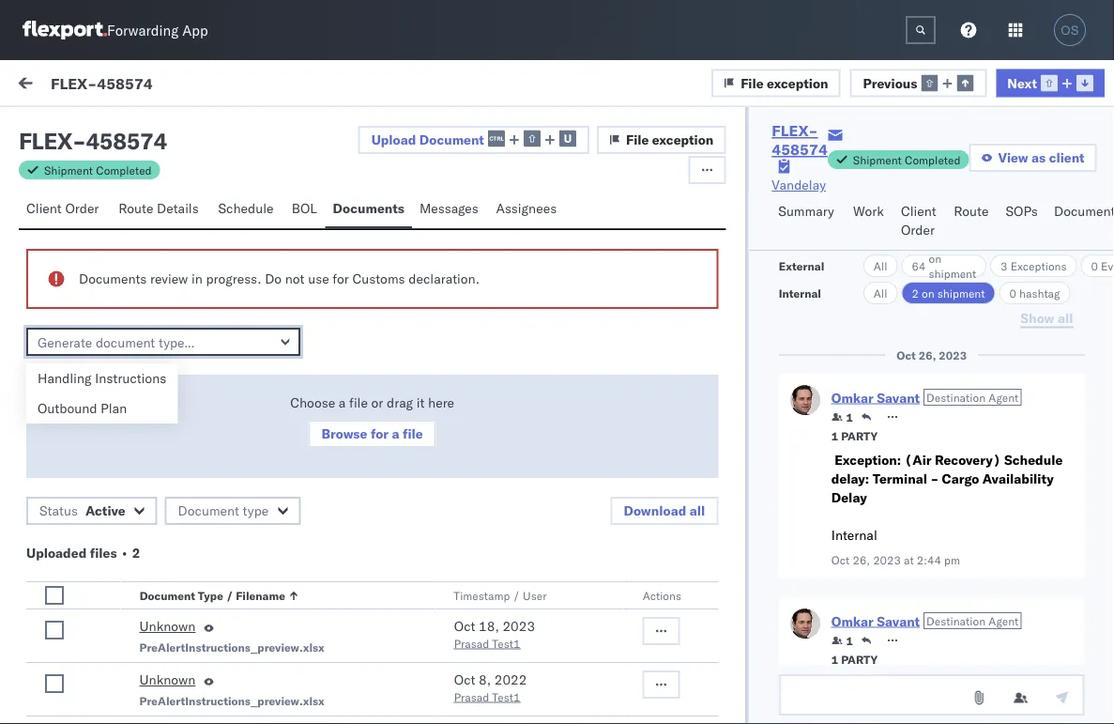 Task type: locate. For each thing, give the bounding box(es) containing it.
on for 64
[[929, 251, 942, 265]]

document down filtered
[[420, 131, 485, 148]]

0 vertical spatial party
[[841, 429, 878, 443]]

savant down oct 26, 2023
[[877, 389, 920, 406]]

oct inside the oct 8, 2022 prasad test1
[[454, 672, 476, 688]]

type inside button
[[198, 588, 223, 603]]

1 vertical spatial destination
[[927, 614, 986, 628]]

file down it
[[403, 425, 423, 442]]

route details
[[119, 200, 199, 216]]

0 horizontal spatial file
[[349, 394, 368, 411]]

completed up "route" button
[[905, 153, 961, 167]]

resize handle column header
[[353, 157, 375, 637], [596, 157, 618, 637], [838, 157, 861, 637], [1081, 157, 1104, 637]]

filename
[[236, 588, 285, 603]]

1 vertical spatial we
[[170, 414, 189, 431]]

0 vertical spatial prasad
[[454, 636, 490, 650]]

1 vertical spatial unknown link
[[140, 671, 196, 693]]

1 horizontal spatial completed
[[905, 153, 961, 167]]

1 prasad from the top
[[454, 636, 490, 650]]

work for my
[[54, 72, 102, 98]]

oct 26, 2023, 2:44 pm pdt up 18,
[[384, 575, 552, 592]]

savant down this
[[134, 429, 175, 445]]

0 horizontal spatial availability
[[166, 480, 238, 496]]

1 horizontal spatial recovery)
[[935, 452, 1001, 468]]

recovery)
[[935, 452, 1001, 468], [160, 461, 226, 478]]

shipment up 2 on shipment
[[929, 266, 976, 280]]

/ left filename
[[226, 588, 233, 603]]

1 prealertinstructions_preview.xlsx from the top
[[140, 640, 325, 654]]

details
[[157, 200, 199, 216]]

test1 down 18,
[[492, 636, 521, 650]]

0 horizontal spatial delay
[[241, 480, 277, 496]]

0 vertical spatial 1 button
[[831, 410, 853, 425]]

client left o
[[26, 200, 62, 216]]

cargo down and
[[126, 480, 163, 496]]

0 vertical spatial work
[[54, 72, 102, 98]]

1 horizontal spatial for
[[371, 425, 389, 442]]

file inside "button"
[[403, 425, 423, 442]]

1 button for second 1 party button
[[831, 633, 853, 648]]

0 horizontal spatial 0
[[1010, 286, 1017, 300]]

1 horizontal spatial client order
[[902, 203, 937, 238]]

pdt for delay:
[[528, 463, 552, 479]]

2 omkar savant button from the top
[[831, 613, 920, 629]]

0 vertical spatial prealertinstructions_preview.xlsx
[[140, 640, 325, 654]]

bol button
[[284, 192, 326, 228]]

(0) up message
[[83, 119, 107, 136]]

client order
[[26, 200, 99, 216], [902, 203, 937, 238]]

0 vertical spatial 1 party
[[831, 429, 878, 443]]

2 omkar savant destination agent from the top
[[831, 613, 1019, 629]]

/ left user
[[514, 588, 521, 603]]

1 vertical spatial file exception
[[626, 131, 714, 148]]

0 hashtag
[[1010, 286, 1060, 300]]

than
[[231, 377, 258, 393]]

savant down oct 26, 2023 at 2:44 pm
[[877, 613, 920, 629]]

customs right use
[[353, 270, 405, 287]]

458574 up vandelay
[[772, 140, 828, 159]]

route details button
[[111, 192, 211, 228]]

destination down oct 26, 2023
[[927, 390, 986, 404]]

1 horizontal spatial route
[[954, 203, 989, 219]]

1 vertical spatial 1 party
[[831, 652, 878, 666]]

1 horizontal spatial a
[[392, 425, 400, 442]]

internal down import
[[126, 119, 172, 136]]

file exception
[[741, 74, 829, 91], [626, 131, 714, 148]]

1 vertical spatial 2023
[[873, 553, 901, 567]]

1 horizontal spatial exception: (air recovery) schedule delay: terminal - cargo availability delay
[[831, 452, 1063, 506]]

delay up type
[[241, 480, 277, 496]]

exception: (air recovery) schedule delay: terminal - cargo availability delay down will
[[56, 461, 329, 496]]

type
[[243, 502, 269, 519]]

shipment down flex
[[44, 163, 93, 177]]

delay
[[241, 480, 277, 496], [831, 489, 867, 506]]

appreciate
[[192, 414, 255, 431]]

0 vertical spatial unknown link
[[140, 617, 196, 640]]

omkar savant right s
[[91, 202, 175, 219]]

internal (0)
[[126, 119, 200, 136]]

all button for 2
[[863, 282, 898, 304]]

0 horizontal spatial for
[[333, 270, 349, 287]]

omkar savant destination agent for first 1 party button from the top
[[831, 389, 1019, 406]]

1 vertical spatial work
[[854, 203, 885, 219]]

2 vertical spatial internal
[[831, 527, 878, 543]]

0 vertical spatial documents
[[333, 200, 405, 216]]

omkar savant destination agent down oct 26, 2023
[[831, 389, 1019, 406]]

destination down pm
[[927, 614, 986, 628]]

we down this may
[[170, 414, 189, 431]]

prasad inside the oct 8, 2022 prasad test1
[[454, 690, 490, 704]]

delayed.
[[153, 358, 203, 374]]

2 2023, from the top
[[432, 463, 469, 479]]

exception: (air recovery) schedule delay: terminal - cargo availability delay up pm
[[831, 452, 1063, 506]]

2 resize handle column header from the left
[[596, 157, 618, 637]]

delay:
[[291, 461, 329, 478], [831, 471, 869, 487]]

we up devan
[[56, 339, 75, 356]]

2023 for oct 18, 2023 prasad test1
[[503, 618, 536, 634]]

3 resize handle column header from the left
[[838, 157, 861, 637]]

savant
[[134, 202, 175, 219], [134, 307, 175, 323], [877, 389, 920, 406], [134, 429, 175, 445], [134, 560, 175, 577], [877, 613, 920, 629]]

2 pm from the top
[[505, 463, 524, 479]]

document left filename
[[140, 588, 195, 603]]

2 vertical spatial pdt
[[528, 575, 552, 592]]

1 2023, from the top
[[432, 227, 469, 243]]

oct 26, 2023, 2:44 pm pdt
[[384, 463, 552, 479], [384, 575, 552, 592]]

2 all from the top
[[874, 286, 888, 300]]

2023, up oct 18, 2023 prasad test1
[[432, 575, 469, 592]]

0 vertical spatial 2023,
[[432, 227, 469, 243]]

0 horizontal spatial a
[[339, 394, 346, 411]]

2023, for type
[[432, 227, 469, 243]]

26, down messages on the top of the page
[[409, 227, 429, 243]]

plan
[[101, 400, 127, 417]]

we are notifying you that your shipment, k & devan has been delayed. this often occurs when unloading cargo takes longer than expected. please note
[[56, 339, 346, 412]]

shipment inside 64 on shipment
[[929, 266, 976, 280]]

2 horizontal spatial 2023
[[939, 348, 967, 362]]

prasad inside oct 18, 2023 prasad test1
[[454, 636, 490, 650]]

1 horizontal spatial work
[[912, 163, 937, 177]]

1 1 button from the top
[[831, 410, 853, 425]]

shipment up work button
[[854, 153, 902, 167]]

omkar savant button for second 1 party button
[[831, 613, 920, 629]]

pm for delay:
[[505, 463, 524, 479]]

1 pm from the top
[[505, 227, 524, 243]]

458574 down pm
[[909, 575, 958, 592]]

actions
[[643, 588, 682, 603]]

@
[[56, 593, 67, 609]]

terminal up oct 26, 2023 at 2:44 pm
[[873, 471, 928, 487]]

0 vertical spatial 1 party button
[[831, 427, 878, 443]]

1 all button from the top
[[863, 255, 898, 277]]

2023 right 18,
[[503, 618, 536, 634]]

0 horizontal spatial file exception
[[626, 131, 714, 148]]

prasad for 18,
[[454, 636, 490, 650]]

client order button up 64
[[894, 194, 947, 250]]

0 horizontal spatial we
[[56, 339, 75, 356]]

messages button
[[412, 192, 489, 228]]

drag
[[387, 394, 413, 411]]

date.
[[136, 414, 166, 431]]

1 vertical spatial pdt
[[528, 463, 552, 479]]

all for 64
[[874, 259, 888, 273]]

document left type
[[178, 502, 239, 519]]

client order button down message
[[19, 192, 111, 228]]

None text field
[[906, 16, 936, 44]]

files
[[90, 545, 117, 561]]

will
[[172, 433, 192, 449]]

0 vertical spatial 2023
[[939, 348, 967, 362]]

None text field
[[779, 674, 1085, 716]]

filter
[[339, 77, 367, 93]]

26, left timestamp
[[409, 575, 429, 592]]

1 vertical spatial 2023,
[[432, 463, 469, 479]]

1 horizontal spatial external
[[779, 259, 824, 273]]

on right 64
[[929, 251, 942, 265]]

external down my work
[[30, 119, 79, 136]]

internal
[[126, 119, 172, 136], [779, 286, 821, 300], [831, 527, 878, 543]]

work inside "button"
[[182, 77, 213, 93]]

for down or
[[371, 425, 389, 442]]

-
[[72, 127, 86, 155], [627, 227, 635, 243], [627, 463, 635, 479], [931, 471, 939, 487], [114, 480, 123, 496], [627, 575, 635, 592]]

2 destination from the top
[[927, 614, 986, 628]]

0 vertical spatial exception
[[767, 74, 829, 91]]

type left filename
[[198, 588, 223, 603]]

timestamp / user
[[454, 588, 547, 603]]

1 vertical spatial prasad
[[454, 690, 490, 704]]

2023 inside oct 18, 2023 prasad test1
[[503, 618, 536, 634]]

0 horizontal spatial work
[[54, 72, 102, 98]]

2023
[[939, 348, 967, 362], [873, 553, 901, 567], [503, 618, 536, 634]]

1 agent from the top
[[989, 390, 1019, 404]]

0 horizontal spatial exception
[[653, 131, 714, 148]]

1 horizontal spatial customs
[[353, 270, 405, 287]]

2 down 64
[[912, 286, 919, 300]]

pdt for type
[[528, 227, 552, 243]]

messages
[[420, 200, 479, 216]]

sops button
[[999, 194, 1047, 250]]

1 omkar savant button from the top
[[831, 389, 920, 406]]

shipment
[[929, 266, 976, 280], [938, 286, 985, 300]]

upload document
[[372, 131, 485, 148]]

file left or
[[349, 394, 368, 411]]

None checkbox
[[45, 621, 64, 640]]

terminal up the status active
[[56, 480, 111, 496]]

0 vertical spatial omkar savant button
[[831, 389, 920, 406]]

458574 down 2 on shipment
[[909, 340, 958, 357]]

omkar savant button down oct 26, 2023 at 2:44 pm
[[831, 613, 920, 629]]

browse
[[322, 425, 368, 442]]

all for 2
[[874, 286, 888, 300]]

2 1 button from the top
[[831, 633, 853, 648]]

1 vertical spatial a
[[392, 425, 400, 442]]

shipment down 64 on shipment
[[938, 286, 985, 300]]

1 horizontal spatial order
[[902, 222, 935, 238]]

1 (0) from the left
[[83, 119, 107, 136]]

2 party from the top
[[841, 652, 878, 666]]

0 for 0 eve
[[1091, 259, 1098, 273]]

prasad down 18,
[[454, 636, 490, 650]]

prealertinstructions_preview.xlsx
[[140, 640, 325, 654], [140, 694, 325, 708]]

internal down summary button on the right top
[[779, 286, 821, 300]]

cargo
[[119, 377, 151, 393]]

test1 inside the oct 8, 2022 prasad test1
[[492, 690, 521, 704]]

document for document type / filename
[[140, 588, 195, 603]]

filtered
[[419, 77, 465, 93]]

2023, down here
[[432, 463, 469, 479]]

1 all from the top
[[874, 259, 888, 273]]

1 horizontal spatial shipment
[[854, 153, 902, 167]]

0 vertical spatial agent
[[989, 390, 1019, 404]]

for inside "button"
[[371, 425, 389, 442]]

1 horizontal spatial /
[[514, 588, 521, 603]]

0 vertical spatial work
[[182, 77, 213, 93]]

internal up oct 26, 2023 at 2:44 pm
[[831, 527, 878, 543]]

internal (0) button
[[118, 111, 211, 147]]

hold
[[250, 235, 280, 251]]

oct left messages button
[[384, 227, 405, 243]]

shipment completed down flex - 458574
[[44, 163, 152, 177]]

0 vertical spatial all button
[[863, 255, 898, 277]]

unknown link for oct 8, 2022
[[140, 671, 196, 693]]

omkar savant up notifying
[[91, 307, 175, 323]]

customs up progress. at the top left of page
[[192, 235, 247, 251]]

availability
[[983, 471, 1054, 487], [166, 480, 238, 496]]

1 horizontal spatial file
[[741, 74, 764, 91]]

internal inside internal (0) button
[[126, 119, 172, 136]]

cargo
[[942, 471, 979, 487], [126, 480, 163, 496]]

1 horizontal spatial file
[[403, 425, 423, 442]]

use
[[308, 270, 329, 287]]

type right hold
[[283, 235, 313, 251]]

1 horizontal spatial (0)
[[175, 119, 200, 136]]

flex- 458574 up at
[[869, 463, 958, 479]]

test1 down the 2022 at the left bottom
[[492, 690, 521, 704]]

order up 64
[[902, 222, 935, 238]]

0 vertical spatial we
[[56, 339, 75, 356]]

2 prealertinstructions_preview.xlsx from the top
[[140, 694, 325, 708]]

agent for second 1 party button
[[989, 614, 1019, 628]]

eve
[[1101, 259, 1115, 273]]

route down item/shipment
[[954, 203, 989, 219]]

route for route
[[954, 203, 989, 219]]

test1 inside oct 18, 2023 prasad test1
[[492, 636, 521, 650]]

it
[[417, 394, 425, 411]]

work up the 'external (0)' on the left of page
[[54, 72, 102, 98]]

for
[[333, 270, 349, 287], [371, 425, 389, 442]]

2 all button from the top
[[863, 282, 898, 304]]

0 vertical spatial omkar savant destination agent
[[831, 389, 1019, 406]]

0 left eve
[[1091, 259, 1098, 273]]

3
[[1001, 259, 1008, 273]]

0 horizontal spatial client order
[[26, 200, 99, 216]]

client order down message
[[26, 200, 99, 216]]

1 vertical spatial work
[[912, 163, 937, 177]]

0 horizontal spatial work
[[182, 77, 213, 93]]

1 vertical spatial party
[[841, 652, 878, 666]]

omkar
[[91, 202, 131, 219], [91, 307, 131, 323], [831, 389, 874, 406], [91, 429, 131, 445], [91, 560, 131, 577], [831, 613, 874, 629]]

destination for omkar savant button corresponding to first 1 party button from the top
[[927, 390, 986, 404]]

documents left review
[[79, 270, 147, 287]]

a down drag
[[392, 425, 400, 442]]

client up flex- 2271801
[[902, 203, 937, 219]]

1 1 party button from the top
[[831, 427, 878, 443]]

2 test1 from the top
[[492, 690, 521, 704]]

all button left 64
[[863, 255, 898, 277]]

os button
[[1049, 8, 1092, 52]]

0 vertical spatial oct 26, 2023, 2:44 pm pdt
[[384, 463, 552, 479]]

work right related at top right
[[912, 163, 937, 177]]

1 horizontal spatial internal
[[779, 286, 821, 300]]

2 vertical spatial 2023,
[[432, 575, 469, 592]]

client order for left client order "button"
[[26, 200, 99, 216]]

the
[[294, 433, 313, 449]]

None checkbox
[[45, 586, 64, 605], [45, 674, 64, 693], [45, 586, 64, 605], [45, 674, 64, 693]]

prealertinstructions_preview.xlsx for oct 8, 2022
[[140, 694, 325, 708]]

1 vertical spatial order
[[902, 222, 935, 238]]

my
[[19, 72, 49, 98]]

external for external (0)
[[30, 119, 79, 136]]

work for related
[[912, 163, 937, 177]]

pm
[[505, 227, 524, 243], [505, 463, 524, 479], [505, 575, 524, 592]]

documents right bol button
[[333, 200, 405, 216]]

savant right ∙
[[134, 560, 175, 577]]

list box
[[26, 363, 178, 424]]

0 vertical spatial type
[[283, 235, 313, 251]]

2 (0) from the left
[[175, 119, 200, 136]]

forwarding app link
[[23, 21, 208, 39]]

&
[[313, 339, 321, 356]]

0 horizontal spatial type
[[198, 588, 223, 603]]

0 horizontal spatial route
[[119, 200, 154, 216]]

1 pdt from the top
[[528, 227, 552, 243]]

agent for first 1 party button from the top
[[989, 390, 1019, 404]]

1 vertical spatial shipment
[[938, 286, 985, 300]]

shipment completed up work button
[[854, 153, 961, 167]]

/
[[226, 588, 233, 603], [514, 588, 521, 603]]

1 test1 from the top
[[492, 636, 521, 650]]

2 agent from the top
[[989, 614, 1019, 628]]

3 omkar savant from the top
[[91, 429, 175, 445]]

flex
[[19, 127, 72, 155]]

0 vertical spatial customs
[[192, 235, 247, 251]]

a right choose
[[339, 394, 346, 411]]

all button left 2 on shipment
[[863, 282, 898, 304]]

1 unknown link from the top
[[140, 617, 196, 640]]

3 2023, from the top
[[432, 575, 469, 592]]

(0)
[[83, 119, 107, 136], [175, 119, 200, 136]]

on inside 64 on shipment
[[929, 251, 942, 265]]

2 prasad from the top
[[454, 690, 490, 704]]

0 for 0 hashtag
[[1010, 286, 1017, 300]]

0 left hashtag
[[1010, 286, 1017, 300]]

omkar savant down "active"
[[91, 560, 175, 577]]

shipment for 2 on shipment
[[938, 286, 985, 300]]

1 vertical spatial 1 party button
[[831, 650, 878, 667]]

exception: unknown customs hold type
[[60, 235, 313, 251]]

client order button
[[19, 192, 111, 228], [894, 194, 947, 250]]

omkar savant button down oct 26, 2023
[[831, 389, 920, 406]]

2 oct 26, 2023, 2:44 pm pdt from the top
[[384, 575, 552, 592]]

documents inside button
[[333, 200, 405, 216]]

delay: up oct 26, 2023 at 2:44 pm
[[831, 471, 869, 487]]

work
[[182, 77, 213, 93], [854, 203, 885, 219]]

1 vertical spatial prealertinstructions_preview.xlsx
[[140, 694, 325, 708]]

completed down flex - 458574
[[96, 163, 152, 177]]

1 vertical spatial test1
[[492, 690, 521, 704]]

omkar savant
[[91, 202, 175, 219], [91, 307, 175, 323], [91, 429, 175, 445], [91, 560, 175, 577]]

work inside button
[[854, 203, 885, 219]]

a
[[339, 394, 346, 411], [392, 425, 400, 442]]

0 vertical spatial all
[[874, 259, 888, 273]]

assignees
[[496, 200, 557, 216]]

delay: down the
[[291, 461, 329, 478]]

1 party from the top
[[841, 429, 878, 443]]

2 vertical spatial 2023
[[503, 618, 536, 634]]

458574
[[97, 73, 153, 92], [86, 127, 167, 155], [772, 140, 828, 159], [909, 340, 958, 357], [909, 463, 958, 479], [909, 575, 958, 592]]

1 horizontal spatial 2023
[[873, 553, 901, 567]]

flex- 458574 up vandelay
[[772, 121, 828, 159]]

2023 down 2 on shipment
[[939, 348, 967, 362]]

next
[[1008, 74, 1038, 91]]

pdt
[[528, 227, 552, 243], [528, 463, 552, 479], [528, 575, 552, 592]]

4 omkar savant from the top
[[91, 560, 175, 577]]

458574 up message
[[86, 127, 167, 155]]

list box containing handling instructions
[[26, 363, 178, 424]]

client order up 64
[[902, 203, 937, 238]]

work
[[54, 72, 102, 98], [912, 163, 937, 177]]

all left 64
[[874, 259, 888, 273]]

1 horizontal spatial we
[[170, 414, 189, 431]]

oct 26, 2023
[[897, 348, 967, 362]]

flex- 458574 down at
[[869, 575, 958, 592]]

prasad down 8,
[[454, 690, 490, 704]]

2023, down messages on the top of the page
[[432, 227, 469, 243]]

occurs
[[270, 358, 310, 374]]

1 omkar savant destination agent from the top
[[831, 389, 1019, 406]]

please
[[56, 395, 96, 412]]

1
[[327, 77, 335, 93], [846, 410, 853, 424], [831, 429, 838, 443], [846, 634, 853, 648], [831, 652, 838, 666]]

external inside button
[[30, 119, 79, 136]]

or
[[372, 394, 384, 411]]

1 horizontal spatial availability
[[983, 471, 1054, 487]]

omkar savant destination agent
[[831, 389, 1019, 406], [831, 613, 1019, 629]]

2 pdt from the top
[[528, 463, 552, 479]]

oct left 8,
[[454, 672, 476, 688]]

unknown for oct 8, 2022
[[140, 672, 196, 688]]

document down client on the right top
[[1055, 203, 1115, 219]]

1 destination from the top
[[927, 390, 986, 404]]

0 horizontal spatial documents
[[79, 270, 147, 287]]

test1
[[492, 636, 521, 650], [492, 690, 521, 704]]

completed
[[905, 153, 961, 167], [96, 163, 152, 177]]

1 vertical spatial 0
[[1010, 286, 1017, 300]]

external down summary button on the right top
[[779, 259, 824, 273]]

shipment for 64 on shipment
[[929, 266, 976, 280]]

2 unknown link from the top
[[140, 671, 196, 693]]

0 vertical spatial external
[[30, 119, 79, 136]]

all left 2 on shipment
[[874, 286, 888, 300]]



Task type: vqa. For each thing, say whether or not it's contained in the screenshot.
third '11:59 PM PDT, NOV 4, 2022' from the bottom of the page
no



Task type: describe. For each thing, give the bounding box(es) containing it.
document for "document" button
[[1055, 203, 1115, 219]]

next button
[[997, 69, 1105, 97]]

2 vertical spatial 2:44
[[473, 575, 501, 592]]

import work button
[[132, 60, 221, 111]]

0 vertical spatial 2:44
[[473, 463, 501, 479]]

uploaded
[[26, 545, 87, 561]]

choose
[[290, 394, 336, 411]]

when
[[314, 358, 346, 374]]

document button
[[1047, 194, 1115, 250]]

test1 for 2023
[[492, 636, 521, 650]]

related work item/shipment
[[870, 163, 1017, 177]]

that
[[181, 339, 205, 356]]

pm
[[944, 553, 960, 567]]

o
[[62, 205, 69, 216]]

you
[[156, 339, 178, 356]]

on for 2
[[922, 286, 935, 300]]

Generate document type... text field
[[26, 328, 301, 356]]

forwarding app
[[107, 21, 208, 39]]

download all
[[624, 502, 706, 519]]

notifying
[[101, 339, 153, 356]]

this
[[157, 395, 179, 412]]

savant up generate document type... text box
[[134, 307, 175, 323]]

3 exceptions
[[1001, 259, 1067, 273]]

4 resize handle column header from the left
[[1081, 157, 1104, 637]]

destination for omkar savant button corresponding to second 1 party button
[[927, 614, 986, 628]]

0 horizontal spatial exception: (air recovery) schedule delay: terminal - cargo availability delay
[[56, 461, 329, 496]]

oct inside oct 18, 2023 prasad test1
[[454, 618, 476, 634]]

omkar savant destination agent for second 1 party button
[[831, 613, 1019, 629]]

browse for a file button
[[309, 420, 436, 448]]

oct 26, 2023, 2:46 pm pdt
[[384, 227, 552, 243]]

2023 for oct 26, 2023
[[939, 348, 967, 362]]

2271801
[[909, 227, 966, 243]]

documents button
[[326, 192, 412, 228]]

0 horizontal spatial completed
[[96, 163, 152, 177]]

related
[[870, 163, 909, 177]]

0 horizontal spatial recovery)
[[160, 461, 226, 478]]

flex- 2271801
[[869, 227, 966, 243]]

0 horizontal spatial delay:
[[291, 461, 329, 478]]

timestamp / user button
[[451, 584, 606, 603]]

note
[[99, 395, 126, 412]]

download
[[624, 502, 687, 519]]

and
[[146, 433, 168, 449]]

devan
[[56, 358, 92, 374]]

(0) for internal (0)
[[175, 119, 200, 136]]

1 omkar savant from the top
[[91, 202, 175, 219]]

outbound plan
[[38, 400, 127, 417]]

0 vertical spatial file
[[741, 74, 764, 91]]

3 pdt from the top
[[528, 575, 552, 592]]

view
[[999, 149, 1029, 166]]

a inside "button"
[[392, 425, 400, 442]]

often
[[236, 358, 267, 374]]

instructions
[[95, 370, 167, 386]]

1 horizontal spatial (air
[[905, 452, 932, 468]]

longer
[[190, 377, 228, 393]]

may
[[182, 395, 207, 412]]

1 horizontal spatial shipment completed
[[854, 153, 961, 167]]

party for first 1 party button from the top
[[841, 429, 878, 443]]

1 horizontal spatial type
[[283, 235, 313, 251]]

1 horizontal spatial delay
[[831, 489, 867, 506]]

document type button
[[165, 497, 301, 525]]

458574 up pm
[[909, 463, 958, 479]]

has
[[95, 358, 117, 374]]

we inside we are notifying you that your shipment, k & devan has been delayed. this often occurs when unloading cargo takes longer than expected. please note
[[56, 339, 75, 356]]

document type / filename button
[[136, 584, 417, 603]]

pm for type
[[505, 227, 524, 243]]

omkar savant button for first 1 party button from the top
[[831, 389, 920, 406]]

at
[[904, 553, 914, 567]]

1 oct 26, 2023, 2:44 pm pdt from the top
[[384, 463, 552, 479]]

2 omkar savant from the top
[[91, 307, 175, 323]]

1 vertical spatial 2
[[132, 545, 140, 561]]

oct down browse for a file "button"
[[384, 463, 405, 479]]

1 vertical spatial exception
[[653, 131, 714, 148]]

outbound
[[38, 400, 97, 417]]

1 1 party from the top
[[831, 429, 878, 443]]

oct down 2 on shipment
[[897, 348, 916, 362]]

documents for documents
[[333, 200, 405, 216]]

shipment's
[[284, 395, 348, 412]]

previous button
[[850, 69, 987, 97]]

test1 for 2022
[[492, 690, 521, 704]]

route for route details
[[119, 200, 154, 216]]

1 vertical spatial customs
[[353, 270, 405, 287]]

0 vertical spatial 2
[[912, 286, 919, 300]]

download all button
[[611, 497, 719, 525]]

summary
[[779, 203, 835, 219]]

handling instructions
[[38, 370, 167, 386]]

0 vertical spatial file exception
[[741, 74, 829, 91]]

k
[[301, 339, 310, 356]]

flexport. image
[[23, 21, 107, 39]]

by:
[[468, 77, 486, 93]]

route button
[[947, 194, 999, 250]]

client order for client order "button" to the right
[[902, 203, 937, 238]]

browse for a file
[[322, 425, 423, 442]]

1 horizontal spatial exception
[[767, 74, 829, 91]]

2023 for oct 26, 2023 at 2:44 pm
[[873, 553, 901, 567]]

1 button for first 1 party button from the top
[[831, 410, 853, 425]]

3 pm from the top
[[505, 575, 524, 592]]

assignees button
[[489, 192, 568, 228]]

understanding
[[56, 433, 143, 449]]

26, down browse for a file "button"
[[409, 463, 429, 479]]

0 horizontal spatial client
[[26, 200, 62, 216]]

here
[[428, 394, 455, 411]]

we inside shipment's final delivery date. we appreciate understanding and will
[[170, 414, 189, 431]]

0 vertical spatial unknown
[[129, 235, 189, 251]]

1 vertical spatial 2:44
[[917, 553, 941, 567]]

document for document type
[[178, 502, 239, 519]]

2:46
[[473, 227, 501, 243]]

2022
[[495, 672, 527, 688]]

item/shipment
[[940, 163, 1017, 177]]

message
[[58, 163, 103, 177]]

bol
[[292, 200, 317, 216]]

2 / from the left
[[514, 588, 521, 603]]

uploaded files ∙ 2
[[26, 545, 140, 561]]

flex- inside flex- 458574
[[772, 121, 819, 140]]

schedule inside button
[[218, 200, 274, 216]]

document type / filename
[[140, 588, 285, 603]]

upload
[[372, 131, 416, 148]]

upload document button
[[358, 126, 590, 154]]

0 horizontal spatial shipment completed
[[44, 163, 152, 177]]

external (0) button
[[23, 111, 118, 147]]

all button for 64
[[863, 255, 898, 277]]

view as client
[[999, 149, 1085, 166]]

unloading
[[56, 377, 115, 393]]

∙
[[120, 545, 129, 561]]

as
[[1032, 149, 1046, 166]]

0 horizontal spatial cargo
[[126, 480, 163, 496]]

1 horizontal spatial cargo
[[942, 471, 979, 487]]

0 vertical spatial order
[[65, 200, 99, 216]]

status active
[[39, 502, 125, 519]]

0 vertical spatial for
[[333, 270, 349, 287]]

1 vertical spatial file
[[626, 131, 649, 148]]

document type
[[178, 502, 269, 519]]

0 horizontal spatial terminal
[[56, 480, 111, 496]]

0 horizontal spatial shipment
[[44, 163, 93, 177]]

2 1 party button from the top
[[831, 650, 878, 667]]

0 horizontal spatial (air
[[129, 461, 157, 478]]

flex- 458574 down 2 on shipment
[[869, 340, 958, 357]]

the status
[[294, 433, 354, 449]]

1 horizontal spatial delay:
[[831, 471, 869, 487]]

schedule button
[[211, 192, 284, 228]]

unknown link for oct 18, 2023
[[140, 617, 196, 640]]

savant up the exception: unknown customs hold type
[[134, 202, 175, 219]]

s
[[69, 205, 75, 216]]

oct 18, 2023 prasad test1
[[454, 618, 536, 650]]

oct left at
[[831, 553, 850, 567]]

1 horizontal spatial client
[[902, 203, 937, 219]]

prasad for 8,
[[454, 690, 490, 704]]

external for external
[[779, 259, 824, 273]]

declaration.
[[409, 270, 480, 287]]

0 horizontal spatial client order button
[[19, 192, 111, 228]]

458574 down forwarding app link
[[97, 73, 153, 92]]

prealertinstructions_preview.xlsx for oct 18, 2023
[[140, 640, 325, 654]]

status
[[39, 502, 78, 519]]

takes
[[155, 377, 187, 393]]

documents for documents review in progress. do not use for customs declaration.
[[79, 270, 147, 287]]

previous
[[864, 74, 918, 91]]

26, down 2 on shipment
[[919, 348, 936, 362]]

(0) for external (0)
[[83, 119, 107, 136]]

2023, for delay:
[[432, 463, 469, 479]]

2 1 party from the top
[[831, 652, 878, 666]]

oct left timestamp
[[384, 575, 405, 592]]

flex-458574
[[51, 73, 153, 92]]

1 horizontal spatial terminal
[[873, 471, 928, 487]]

1 / from the left
[[226, 588, 233, 603]]

|
[[320, 77, 324, 93]]

0 eve
[[1091, 259, 1115, 273]]

unknown for oct 18, 2023
[[140, 618, 196, 634]]

final
[[56, 414, 83, 431]]

1 horizontal spatial client order button
[[894, 194, 947, 250]]

1 resize handle column header from the left
[[353, 157, 375, 637]]

26, left at
[[853, 553, 870, 567]]

my work
[[19, 72, 102, 98]]

party for second 1 party button
[[841, 652, 878, 666]]

summary button
[[771, 194, 846, 250]]

0 horizontal spatial customs
[[192, 235, 247, 251]]

import work
[[139, 77, 213, 93]]



